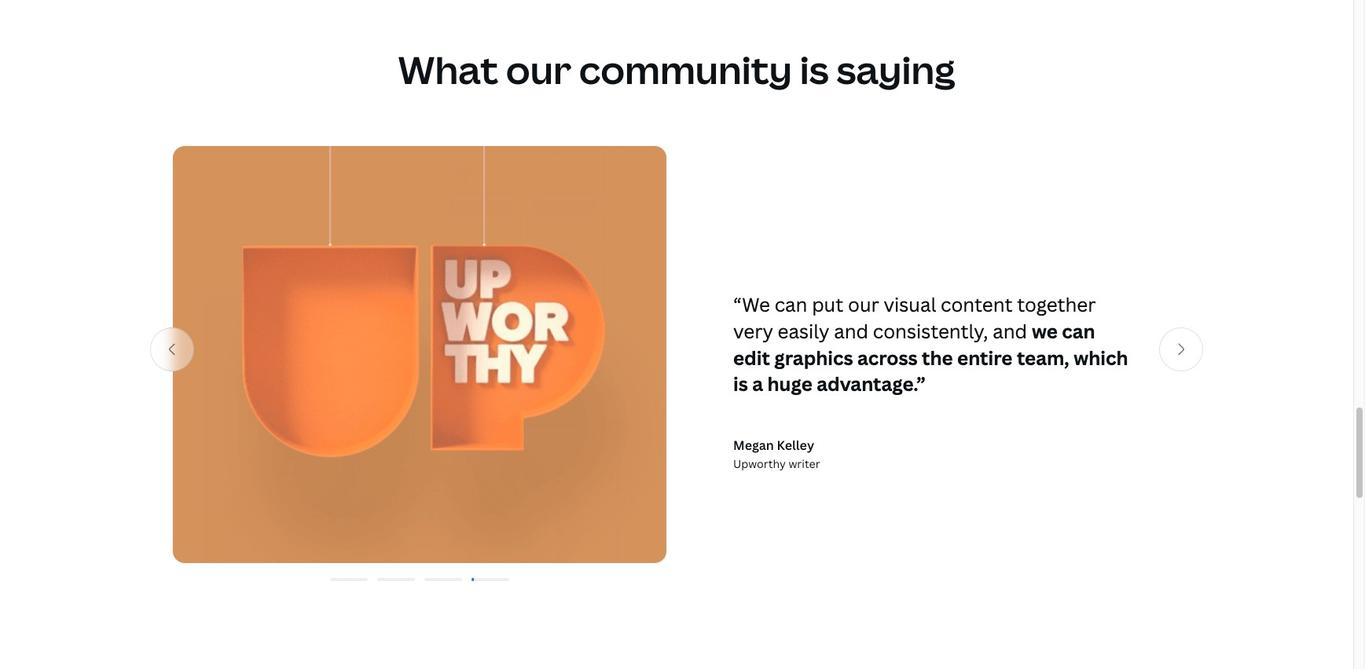 Task type: describe. For each thing, give the bounding box(es) containing it.
we
[[1032, 318, 1058, 344]]

writer
[[789, 457, 820, 472]]

put
[[812, 292, 844, 318]]

which
[[1074, 345, 1129, 371]]

entire
[[958, 345, 1013, 371]]

"we
[[734, 292, 770, 318]]

edit
[[734, 345, 770, 371]]

content
[[941, 292, 1013, 318]]

what our community is saying
[[398, 44, 956, 95]]

together
[[1017, 292, 1096, 318]]

very
[[734, 318, 773, 344]]

across
[[858, 345, 918, 371]]

upworthy
[[734, 457, 786, 472]]

"we can put our visual content together very easily and consistently, and
[[734, 292, 1096, 344]]

0 vertical spatial our
[[506, 44, 572, 95]]

team,
[[1017, 345, 1070, 371]]



Task type: vqa. For each thing, say whether or not it's contained in the screenshot.
the rightmost "And"
yes



Task type: locate. For each thing, give the bounding box(es) containing it.
and down put
[[834, 318, 869, 344]]

can
[[775, 292, 808, 318], [1062, 318, 1096, 344]]

1 horizontal spatial is
[[800, 44, 829, 95]]

the
[[922, 345, 953, 371]]

can right 'we'
[[1062, 318, 1096, 344]]

is inside we can edit graphics across the entire team, which is a huge advantage."
[[734, 371, 748, 397]]

0 horizontal spatial is
[[734, 371, 748, 397]]

kelley
[[777, 437, 815, 454]]

a
[[753, 371, 763, 397]]

can up 'easily'
[[775, 292, 808, 318]]

and left 'we'
[[993, 318, 1028, 344]]

1 horizontal spatial and
[[993, 318, 1028, 344]]

visual
[[884, 292, 937, 318]]

can inside "we can put our visual content together very easily and consistently, and
[[775, 292, 808, 318]]

1 vertical spatial our
[[848, 292, 880, 318]]

0 vertical spatial is
[[800, 44, 829, 95]]

0 horizontal spatial and
[[834, 318, 869, 344]]

2 and from the left
[[993, 318, 1028, 344]]

our
[[506, 44, 572, 95], [848, 292, 880, 318]]

1 and from the left
[[834, 318, 869, 344]]

huge
[[768, 371, 813, 397]]

graphics
[[775, 345, 853, 371]]

can for easily
[[775, 292, 808, 318]]

1 vertical spatial is
[[734, 371, 748, 397]]

what
[[398, 44, 498, 95]]

0 horizontal spatial can
[[775, 292, 808, 318]]

our inside "we can put our visual content together very easily and consistently, and
[[848, 292, 880, 318]]

1 horizontal spatial our
[[848, 292, 880, 318]]

we can edit graphics across the entire team, which is a huge advantage."
[[734, 318, 1129, 397]]

is
[[800, 44, 829, 95], [734, 371, 748, 397]]

megan
[[734, 437, 774, 454]]

1 horizontal spatial can
[[1062, 318, 1096, 344]]

consistently,
[[873, 318, 989, 344]]

easily
[[778, 318, 830, 344]]

advantage."
[[817, 371, 926, 397]]

megan kelley upworthy writer
[[734, 437, 820, 472]]

and
[[834, 318, 869, 344], [993, 318, 1028, 344]]

can inside we can edit graphics across the entire team, which is a huge advantage."
[[1062, 318, 1096, 344]]

saying
[[837, 44, 956, 95]]

community
[[579, 44, 792, 95]]

can for which
[[1062, 318, 1096, 344]]

0 horizontal spatial our
[[506, 44, 572, 95]]



